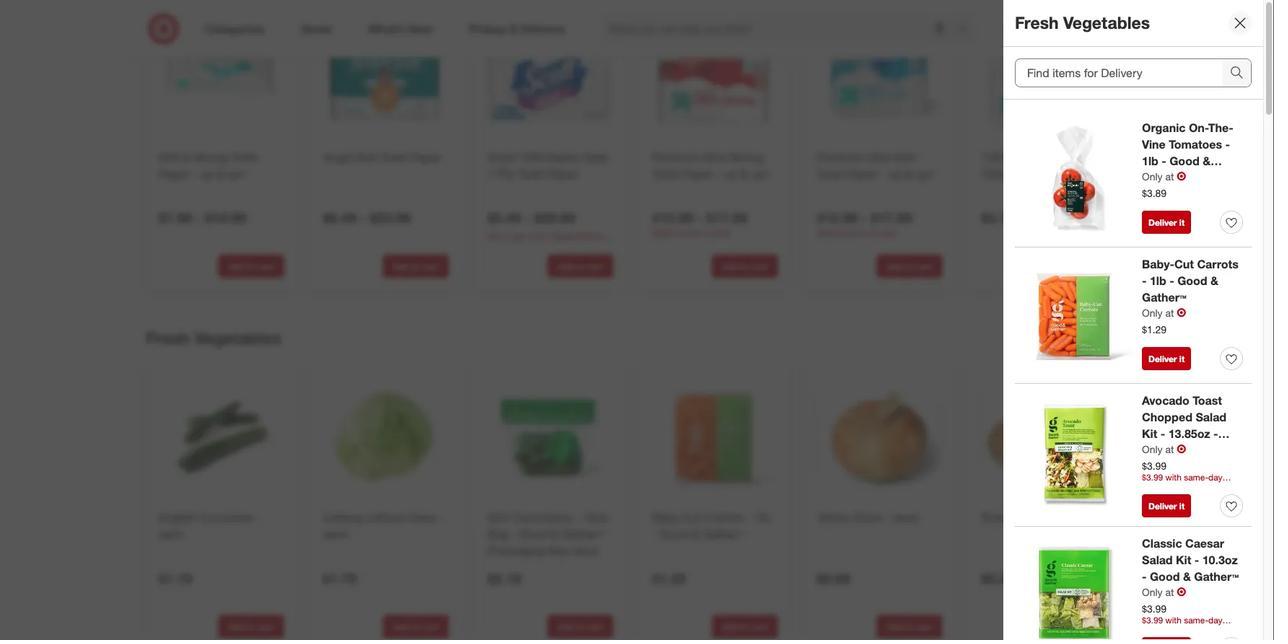 Task type: describe. For each thing, give the bounding box(es) containing it.
kit inside classic caesar salad kit - 10.3oz - good & gather™ only at ¬
[[1176, 553, 1192, 568]]

deliver it button for organic on-the- vine tomatoes - 1lb - good & gather™
[[1142, 211, 1192, 234]]

iceberg lettuce head - each link
[[323, 510, 446, 543]]

add to cart button for $0.99
[[1042, 616, 1107, 639]]

add to cart for $6.49 - $23.99
[[393, 261, 439, 272]]

paper inside premium ultra soft toilet paper - up & up™
[[847, 167, 878, 181]]

toilet inside 1000 sheets per roll toilet paper - up & up™
[[982, 167, 1009, 181]]

yellow
[[817, 511, 850, 525]]

each inside iceberg lettuce head - each
[[323, 528, 348, 542]]

gather™ inside mini cucumbers - 16oz bag - good & gather™ (packaging may vary)
[[562, 528, 604, 542]]

cut for baby-cut carrots - 1lb - good & gather™ only at ¬
[[1175, 257, 1194, 272]]

strong for ultra
[[729, 151, 764, 165]]

add for $3.79 - $13.99
[[1051, 261, 1068, 272]]

$12.99 - $17.99 select items on sale for premium ultra strong toilet paper - up & up™
[[652, 210, 748, 238]]

english cucumber - each
[[159, 511, 261, 542]]

head
[[408, 511, 435, 525]]

caesar
[[1186, 537, 1225, 551]]

to for $6.49 - $23.99
[[412, 261, 420, 272]]

sheets
[[1011, 151, 1047, 165]]

& inside premium ultra strong toilet paper - up & up™
[[741, 167, 748, 181]]

$1.19
[[159, 571, 192, 587]]

add to cart button for $1.19
[[218, 616, 284, 639]]

good inside mini cucumbers - 16oz bag - good & gather™ (packaging may vary)
[[519, 528, 549, 542]]

yellow onion - each
[[817, 511, 920, 525]]

deliver it for avocado toast chopped salad kit - 13.85oz - good & gather™
[[1149, 501, 1185, 512]]

salad inside classic caesar salad kit - 10.3oz - good & gather™ only at ¬
[[1142, 553, 1173, 568]]

gather™ inside baby-cut carrots - 1lb - good & gather™
[[703, 528, 745, 542]]

scott 1000 septic-safe 1-ply toilet paper link
[[488, 150, 611, 183]]

it for avocado toast chopped salad kit - 13.85oz - good & gather™
[[1180, 501, 1185, 512]]

septic-
[[548, 151, 585, 165]]

organic
[[1142, 121, 1186, 135]]

baby- for baby-cut carrots - 1lb - good & gather™
[[652, 511, 683, 525]]

add for $1.29
[[722, 622, 738, 633]]

1lb for baby-cut carrots - 1lb - good & gather™ only at ¬
[[1150, 274, 1167, 288]]

russet potato - each
[[982, 511, 1091, 525]]

to for $0.89
[[905, 622, 914, 633]]

add to cart for $0.89
[[887, 622, 933, 633]]

roll
[[1070, 151, 1090, 165]]

vary)
[[573, 544, 599, 558]]

toilet inside scott 1000 septic-safe 1-ply toilet paper
[[518, 167, 545, 181]]

to for $1.79
[[412, 622, 420, 633]]

bag
[[488, 528, 509, 542]]

organic on-the- vine tomatoes - 1lb - good & gather™
[[1142, 121, 1234, 185]]

search
[[950, 23, 985, 37]]

yellow onion - each link
[[817, 510, 940, 527]]

$5.49
[[488, 210, 521, 227]]

& inside classic caesar salad kit - 10.3oz - good & gather™ only at ¬
[[1183, 570, 1191, 584]]

$29.99
[[534, 210, 575, 227]]

$0.99
[[982, 571, 1015, 587]]

1000 inside scott 1000 septic-safe 1-ply toilet paper
[[519, 151, 544, 165]]

$2.19
[[488, 571, 521, 588]]

russet
[[982, 511, 1017, 525]]

up™ for premium ultra soft toilet paper - up & up™
[[916, 167, 935, 181]]

cart for $1.79
[[422, 622, 439, 633]]

1000 sheets per roll toilet paper - up & up™ link
[[982, 150, 1104, 183]]

tomatoes
[[1169, 137, 1223, 152]]

add for $6.49 - $23.99
[[393, 261, 409, 272]]

only at ¬ for 1lb
[[1142, 169, 1187, 183]]

& inside premium ultra soft toilet paper - up & up™
[[905, 167, 913, 181]]

0 horizontal spatial fresh vegetables
[[146, 328, 281, 348]]

add to cart for $1.29
[[722, 622, 768, 633]]

chopped
[[1142, 410, 1193, 424]]

$3.89
[[1142, 187, 1167, 199]]

cucumbers
[[513, 511, 573, 525]]

gather™ inside organic on-the- vine tomatoes - 1lb - good & gather™
[[1142, 170, 1187, 185]]

2 deliver it from the top
[[1149, 354, 1185, 364]]

10.3oz
[[1203, 553, 1238, 568]]

at inside baby-cut carrots - 1lb - good & gather™ only at ¬
[[1166, 307, 1174, 319]]

1 vertical spatial $1.29
[[652, 571, 686, 587]]

& inside 1000 sheets per roll toilet paper - up & up™
[[1070, 167, 1077, 181]]

ultra for strong
[[702, 151, 726, 165]]

premium ultra strong toilet paper - up & up™
[[652, 151, 770, 181]]

avocado toast chopped salad kit - 13.85oz - good & gather™
[[1142, 394, 1231, 457]]

3 at from the top
[[1166, 443, 1174, 456]]

add to cart button for $2.19
[[548, 616, 613, 639]]

classic caesar salad kit - 10.3oz - good & gather™ only at ¬
[[1142, 537, 1239, 599]]

baby-cut carrots - 1lb - good & gather™ link for $1.29
[[652, 510, 775, 543]]

potato
[[1021, 511, 1054, 525]]

cart for $0.99
[[1081, 622, 1098, 633]]

toilet inside premium ultra soft toilet paper - up & up™
[[817, 167, 844, 181]]

- inside premium ultra strong toilet paper - up & up™
[[716, 167, 721, 181]]

add to cart button for $1.29
[[712, 616, 778, 639]]

avocado toast chopped salad kit - 13.85oz - good & gather™ link
[[1142, 393, 1243, 457]]

safe
[[585, 151, 608, 165]]

add to cart for $2.19
[[557, 622, 604, 633]]

paper inside soft & strong toilet paper - up & up™
[[159, 167, 189, 181]]

2 it from the top
[[1180, 354, 1185, 364]]

gather™ inside classic caesar salad kit - 10.3oz - good & gather™ only at ¬
[[1195, 570, 1239, 584]]

add to cart for $3.79 - $13.99
[[1051, 261, 1098, 272]]

$3.99 for classic caesar salad kit - 10.3oz - good & gather™
[[1142, 603, 1167, 615]]

angel
[[323, 151, 353, 165]]

english
[[159, 511, 196, 525]]

$3.99 for avocado toast chopped salad kit - 13.85oz - good & gather™
[[1142, 460, 1167, 472]]

$13.99
[[1028, 210, 1069, 227]]

sale for soft
[[880, 227, 895, 238]]

soft inside premium ultra soft toilet paper - up & up™
[[894, 151, 915, 165]]

carrots for baby-cut carrots - 1lb - good & gather™ only at ¬
[[1198, 257, 1239, 272]]

cart for $1.29
[[752, 622, 768, 633]]

shop more
[[1074, 334, 1131, 348]]

deliver for organic on-the- vine tomatoes - 1lb - good & gather™
[[1149, 217, 1177, 228]]

$3.79
[[982, 210, 1015, 227]]

mini cucumbers - 16oz bag - good & gather™ (packaging may vary) link
[[488, 510, 611, 560]]

cut for baby-cut carrots - 1lb - good & gather™
[[683, 511, 702, 525]]

soft & strong toilet paper - up & up™
[[159, 151, 258, 181]]

organic on-the- vine tomatoes - 1lb - good & gather™ link
[[1142, 120, 1243, 185]]

$0.89
[[817, 571, 850, 587]]

each for $1.19
[[159, 528, 184, 542]]

on-
[[1189, 121, 1209, 135]]

1 at from the top
[[1166, 170, 1174, 183]]

cart for $2.19
[[587, 622, 604, 633]]

search button
[[950, 13, 985, 48]]

the-
[[1209, 121, 1234, 135]]

fresh inside dialog
[[1015, 13, 1059, 33]]

& inside organic on-the- vine tomatoes - 1lb - good & gather™
[[1203, 154, 1211, 168]]

it for organic on-the- vine tomatoes - 1lb - good & gather™
[[1180, 217, 1185, 228]]

add to cart button for $3.79 - $13.99
[[1042, 255, 1107, 278]]

$7.99
[[159, 210, 192, 227]]

only inside baby-cut carrots - 1lb - good & gather™ only at ¬
[[1142, 307, 1163, 319]]

3 only from the top
[[1142, 443, 1163, 456]]

$19.99
[[205, 210, 246, 227]]

salad inside avocado toast chopped salad kit - 13.85oz - good & gather™
[[1196, 410, 1227, 424]]

toilet inside premium ultra strong toilet paper - up & up™
[[652, 167, 679, 181]]

classic caesar salad kit - 10.3oz - good & gather™ link
[[1142, 536, 1243, 585]]

classic
[[1142, 537, 1183, 551]]

shop
[[1074, 334, 1101, 348]]

$23.99
[[370, 210, 411, 227]]

ultra for soft
[[866, 151, 891, 165]]

paper inside premium ultra strong toilet paper - up & up™
[[682, 167, 713, 181]]

¬ inside baby-cut carrots - 1lb - good & gather™ only at ¬
[[1177, 306, 1187, 320]]

up for premium ultra soft toilet paper - up & up™
[[889, 167, 902, 181]]

to for $2.19
[[576, 622, 585, 633]]

baby-cut carrots - 1lb - good & gather™ only at ¬
[[1142, 257, 1239, 320]]

per
[[1050, 151, 1067, 165]]

premium for premium ultra soft toilet paper - up & up™
[[817, 151, 863, 165]]

shop more button
[[1074, 332, 1131, 349]]

items for premium ultra soft toilet paper - up & up™
[[844, 227, 865, 238]]

1000 sheets per roll toilet paper - up & up™
[[982, 151, 1100, 181]]

(packaging
[[488, 544, 545, 558]]



Task type: locate. For each thing, give the bounding box(es) containing it.
strong inside soft & strong toilet paper - up & up™
[[194, 151, 228, 165]]

english cucumber - each image
[[156, 373, 284, 501], [156, 373, 284, 501]]

select for premium ultra strong toilet paper - up & up™
[[652, 227, 677, 238]]

1 vertical spatial it
[[1180, 354, 1185, 364]]

each inside russet potato - each link
[[1065, 511, 1091, 525]]

¬ inside classic caesar salad kit - 10.3oz - good & gather™ only at ¬
[[1177, 585, 1187, 599]]

toast
[[1193, 394, 1222, 408]]

0 vertical spatial fresh
[[1015, 13, 1059, 33]]

soft & strong toilet paper - up & up™ image
[[156, 12, 284, 141], [156, 12, 284, 141]]

3 ¬ from the top
[[1177, 442, 1187, 456]]

0 horizontal spatial select
[[652, 227, 677, 238]]

premium ultra soft toilet paper - up & up™ link
[[817, 150, 940, 183]]

$3.79 - $13.99
[[982, 210, 1069, 227]]

add to cart button for $1.79
[[383, 616, 449, 639]]

1 select from the left
[[652, 227, 677, 238]]

1 horizontal spatial fresh
[[1015, 13, 1059, 33]]

2 $12.99 - $17.99 select items on sale from the left
[[817, 210, 912, 238]]

items
[[679, 227, 701, 238], [844, 227, 865, 238]]

1 horizontal spatial ultra
[[866, 151, 891, 165]]

1 vertical spatial deliver
[[1149, 354, 1177, 364]]

deliver it button down $3.89
[[1142, 211, 1192, 234]]

deliver down $3.89
[[1149, 217, 1177, 228]]

3 deliver it button from the top
[[1142, 495, 1192, 518]]

0 vertical spatial deliver it button
[[1142, 211, 1192, 234]]

baby- down $3.89
[[1142, 257, 1175, 272]]

4 at from the top
[[1166, 586, 1174, 599]]

deliver it down $3.89
[[1149, 217, 1185, 228]]

good
[[1170, 154, 1200, 168], [1178, 274, 1208, 288], [1142, 443, 1172, 457], [519, 528, 549, 542], [660, 528, 689, 542], [1150, 570, 1180, 584]]

lettuce
[[366, 511, 405, 525]]

1 deliver from the top
[[1149, 217, 1177, 228]]

1 it from the top
[[1180, 217, 1185, 228]]

$3.99
[[1142, 460, 1167, 472], [1142, 603, 1167, 615]]

cart for $0.89
[[916, 622, 933, 633]]

2 deliver from the top
[[1149, 354, 1177, 364]]

cucumber
[[199, 511, 254, 525]]

it up "avocado" on the bottom right
[[1180, 354, 1185, 364]]

each right potato
[[1065, 511, 1091, 525]]

$12.99 - $17.99 select items on sale down premium ultra strong toilet paper - up & up™
[[652, 210, 748, 238]]

each for $0.89
[[895, 511, 920, 525]]

carrots inside baby-cut carrots - 1lb - good & gather™
[[705, 511, 743, 525]]

1 sale from the left
[[715, 227, 731, 238]]

organic on-the-vine tomatoes - 1lb - good & gather™ image
[[1015, 120, 1134, 238], [1015, 120, 1134, 238]]

1lb inside baby-cut carrots - 1lb - good & gather™ only at ¬
[[1150, 274, 1167, 288]]

each inside "yellow onion - each" link
[[895, 511, 920, 525]]

angel soft toilet paper
[[323, 151, 441, 165]]

4 only from the top
[[1142, 586, 1163, 599]]

1 horizontal spatial baby-
[[1142, 257, 1175, 272]]

add for $0.99
[[1051, 622, 1068, 633]]

2 vertical spatial it
[[1180, 501, 1185, 512]]

each
[[895, 511, 920, 525], [1065, 511, 1091, 525], [159, 528, 184, 542], [323, 528, 348, 542]]

1 horizontal spatial $12.99 - $17.99 select items on sale
[[817, 210, 912, 238]]

select for premium ultra soft toilet paper - up & up™
[[817, 227, 842, 238]]

& inside baby-cut carrots - 1lb - good & gather™
[[692, 528, 700, 542]]

$12.99 down premium ultra strong toilet paper - up & up™
[[652, 210, 693, 227]]

1 deliver it button from the top
[[1142, 211, 1192, 234]]

salad
[[1196, 410, 1227, 424], [1142, 553, 1173, 568]]

4 up™ from the left
[[1080, 167, 1100, 181]]

1000 inside 1000 sheets per roll toilet paper - up & up™
[[982, 151, 1007, 165]]

- inside premium ultra soft toilet paper - up & up™
[[881, 167, 886, 181]]

scott
[[488, 151, 515, 165]]

up inside 1000 sheets per roll toilet paper - up & up™
[[1053, 167, 1067, 181]]

it up classic
[[1180, 501, 1185, 512]]

sale
[[715, 227, 731, 238], [880, 227, 895, 238]]

1 items from the left
[[679, 227, 701, 238]]

ultra inside premium ultra soft toilet paper - up & up™
[[866, 151, 891, 165]]

1 strong from the left
[[194, 151, 228, 165]]

vegetables inside dialog
[[1064, 13, 1150, 33]]

0 vertical spatial deliver
[[1149, 217, 1177, 228]]

sale down premium ultra strong toilet paper - up & up™ 'link'
[[715, 227, 731, 238]]

add to cart for $1.19
[[228, 622, 275, 633]]

add to cart for $7.99 - $19.99
[[228, 261, 275, 272]]

cart for $6.49 - $23.99
[[422, 261, 439, 272]]

13.85oz
[[1169, 427, 1211, 441]]

2 on from the left
[[868, 227, 877, 238]]

1 $12.99 from the left
[[652, 210, 693, 227]]

only
[[1142, 170, 1163, 183], [1142, 307, 1163, 319], [1142, 443, 1163, 456], [1142, 586, 1163, 599]]

0 horizontal spatial $1.29
[[652, 571, 686, 587]]

premium for premium ultra strong toilet paper - up & up™
[[652, 151, 699, 165]]

scott 1000 septic-safe 1-ply toilet paper
[[488, 151, 608, 181]]

1 horizontal spatial cut
[[1175, 257, 1194, 272]]

0 vertical spatial cut
[[1175, 257, 1194, 272]]

kit
[[1142, 427, 1158, 441], [1176, 553, 1192, 568]]

1 horizontal spatial $1.29
[[1142, 323, 1167, 336]]

0 vertical spatial it
[[1180, 217, 1185, 228]]

up inside premium ultra strong toilet paper - up & up™
[[724, 167, 737, 181]]

gather™ inside avocado toast chopped salad kit - 13.85oz - good & gather™
[[1187, 443, 1231, 457]]

each down english
[[159, 528, 184, 542]]

items down premium ultra strong toilet paper - up & up™
[[679, 227, 701, 238]]

ply
[[499, 167, 515, 181]]

$17.99 for soft
[[871, 210, 912, 227]]

$6.49
[[323, 210, 357, 227]]

baby- inside baby-cut carrots - 1lb - good & gather™
[[652, 511, 683, 525]]

good inside baby-cut carrots - 1lb - good & gather™ only at ¬
[[1178, 274, 1208, 288]]

0 vertical spatial $3.99
[[1142, 460, 1167, 472]]

1000
[[519, 151, 544, 165], [982, 151, 1007, 165]]

$1.29 inside fresh vegetables dialog
[[1142, 323, 1167, 336]]

fresh vegetables inside dialog
[[1015, 13, 1150, 33]]

1 vertical spatial deliver it
[[1149, 354, 1185, 364]]

good inside organic on-the- vine tomatoes - 1lb - good & gather™
[[1170, 154, 1200, 168]]

mini cucumbers - 16oz bag - good & gather™ (packaging may vary)
[[488, 511, 609, 558]]

1 vertical spatial fresh
[[146, 328, 190, 348]]

0 horizontal spatial carrots
[[705, 511, 743, 525]]

more
[[1105, 334, 1131, 348]]

add for $2.19
[[557, 622, 574, 633]]

items for premium ultra strong toilet paper - up & up™
[[679, 227, 701, 238]]

up for premium ultra strong toilet paper - up & up™
[[724, 167, 737, 181]]

english cucumber - each link
[[159, 510, 281, 543]]

russet potato - each image
[[979, 373, 1107, 501], [979, 373, 1107, 501]]

$12.99 - $17.99 select items on sale for premium ultra soft toilet paper - up & up™
[[817, 210, 912, 238]]

baby- inside baby-cut carrots - 1lb - good & gather™ only at ¬
[[1142, 257, 1175, 272]]

carrots for baby-cut carrots - 1lb - good & gather™
[[705, 511, 743, 525]]

on down premium ultra strong toilet paper - up & up™
[[703, 227, 713, 238]]

good inside classic caesar salad kit - 10.3oz - good & gather™ only at ¬
[[1150, 570, 1180, 584]]

$3.99 down classic caesar salad kit - 10.3oz - good & gather™ only at ¬ at the bottom right of the page
[[1142, 603, 1167, 615]]

1 horizontal spatial $12.99
[[817, 210, 858, 227]]

cut inside baby-cut carrots - 1lb - good & gather™
[[683, 511, 702, 525]]

add to cart button for $0.89
[[877, 616, 943, 639]]

salad down toast
[[1196, 410, 1227, 424]]

up™ for soft & strong toilet paper - up & up™
[[227, 167, 246, 181]]

soft
[[159, 151, 180, 165], [356, 151, 377, 165], [894, 151, 915, 165]]

strong inside premium ultra strong toilet paper - up & up™
[[729, 151, 764, 165]]

1 horizontal spatial items
[[844, 227, 865, 238]]

cart for $3.79 - $13.99
[[1081, 261, 1098, 272]]

add for $1.79
[[393, 622, 409, 633]]

1 horizontal spatial soft
[[356, 151, 377, 165]]

avocado
[[1142, 394, 1190, 408]]

0 horizontal spatial 1000
[[519, 151, 544, 165]]

gather™
[[1142, 170, 1187, 185], [1142, 290, 1187, 305], [1187, 443, 1231, 457], [562, 528, 604, 542], [703, 528, 745, 542], [1195, 570, 1239, 584]]

$1.29
[[1142, 323, 1167, 336], [652, 571, 686, 587]]

0 horizontal spatial soft
[[159, 151, 180, 165]]

1000 left sheets
[[982, 151, 1007, 165]]

russet potato - each link
[[982, 510, 1104, 527]]

deliver it button up classic
[[1142, 495, 1192, 518]]

1 horizontal spatial select
[[817, 227, 842, 238]]

on down premium ultra soft toilet paper - up & up™
[[868, 227, 877, 238]]

-
[[1226, 137, 1231, 152], [1162, 154, 1167, 168], [192, 167, 197, 181], [716, 167, 721, 181], [881, 167, 886, 181], [1046, 167, 1050, 181], [196, 210, 201, 227], [360, 210, 366, 227], [525, 210, 531, 227], [697, 210, 703, 227], [862, 210, 868, 227], [1019, 210, 1025, 227], [1142, 274, 1147, 288], [1170, 274, 1175, 288], [1161, 427, 1166, 441], [1214, 427, 1219, 441], [257, 511, 261, 525], [439, 511, 443, 525], [576, 511, 581, 525], [746, 511, 751, 525], [887, 511, 891, 525], [1058, 511, 1062, 525], [512, 528, 516, 542], [652, 528, 657, 542], [1195, 553, 1200, 568], [1142, 570, 1147, 584]]

2 at from the top
[[1166, 307, 1174, 319]]

iceberg lettuce head - each
[[323, 511, 443, 542]]

0 horizontal spatial cut
[[683, 511, 702, 525]]

soft & strong toilet paper - up & up™ link
[[159, 150, 281, 183]]

2 $17.99 from the left
[[871, 210, 912, 227]]

1 horizontal spatial carrots
[[1198, 257, 1239, 272]]

1 vertical spatial 1lb
[[1150, 274, 1167, 288]]

deliver it up "avocado" on the bottom right
[[1149, 354, 1185, 364]]

add to cart for $1.79
[[393, 622, 439, 633]]

$6.49 - $23.99
[[323, 210, 411, 227]]

cart for $7.99 - $19.99
[[258, 261, 275, 272]]

up
[[200, 167, 213, 181], [724, 167, 737, 181], [889, 167, 902, 181], [1053, 167, 1067, 181]]

- inside 1000 sheets per roll toilet paper - up & up™
[[1046, 167, 1050, 181]]

to for $0.99
[[1070, 622, 1078, 633]]

onion
[[853, 511, 884, 525]]

good inside avocado toast chopped salad kit - 13.85oz - good & gather™
[[1142, 443, 1172, 457]]

baby-cut carrots - 1lb - good & gather™ link for only at
[[1142, 256, 1243, 306]]

$1.79
[[323, 571, 357, 587]]

select
[[652, 227, 677, 238], [817, 227, 842, 238]]

up™ for premium ultra strong toilet paper - up & up™
[[751, 167, 770, 181]]

1 up™ from the left
[[227, 167, 246, 181]]

0 vertical spatial salad
[[1196, 410, 1227, 424]]

add
[[228, 261, 244, 272], [393, 261, 409, 272], [557, 261, 574, 272], [722, 261, 738, 272], [887, 261, 903, 272], [1051, 261, 1068, 272], [228, 622, 244, 633], [393, 622, 409, 633], [557, 622, 574, 633], [722, 622, 738, 633], [887, 622, 903, 633], [1051, 622, 1068, 633]]

deliver it button up "avocado" on the bottom right
[[1142, 347, 1192, 370]]

at
[[1166, 170, 1174, 183], [1166, 307, 1174, 319], [1166, 443, 1174, 456], [1166, 586, 1174, 599]]

Find items for Delivery search field
[[1016, 59, 1223, 87]]

salad down classic
[[1142, 553, 1173, 568]]

premium ultra soft toilet paper - up & up™ image
[[814, 12, 943, 141], [814, 12, 943, 141]]

iceberg lettuce head - each image
[[320, 373, 449, 501], [320, 373, 449, 501]]

classic caesar salad kit - 10.3oz - good & gather™ image
[[1015, 536, 1134, 641], [1015, 536, 1134, 641]]

What can we help you find? suggestions appear below search field
[[600, 13, 960, 45]]

cart
[[258, 261, 275, 272], [422, 261, 439, 272], [587, 261, 604, 272], [752, 261, 768, 272], [916, 261, 933, 272], [1081, 261, 1098, 272], [258, 622, 275, 633], [422, 622, 439, 633], [587, 622, 604, 633], [752, 622, 768, 633], [916, 622, 933, 633], [1081, 622, 1098, 633]]

0 vertical spatial only at ¬
[[1142, 169, 1187, 183]]

gather™ inside baby-cut carrots - 1lb - good & gather™ only at ¬
[[1142, 290, 1187, 305]]

1 horizontal spatial 1000
[[982, 151, 1007, 165]]

2 items from the left
[[844, 227, 865, 238]]

up™ inside premium ultra soft toilet paper - up & up™
[[916, 167, 935, 181]]

1 up from the left
[[200, 167, 213, 181]]

each for $0.99
[[1065, 511, 1091, 525]]

1 on from the left
[[703, 227, 713, 238]]

2 only from the top
[[1142, 307, 1163, 319]]

2 deliver it button from the top
[[1142, 347, 1192, 370]]

it up baby-cut carrots - 1lb - good & gather™ only at ¬
[[1180, 217, 1185, 228]]

2 1000 from the left
[[982, 151, 1007, 165]]

1 horizontal spatial baby-cut carrots - 1lb - good & gather™ link
[[1142, 256, 1243, 306]]

to for $7.99 - $19.99
[[247, 261, 255, 272]]

3 soft from the left
[[894, 151, 915, 165]]

1 vertical spatial $3.99
[[1142, 603, 1167, 615]]

1 horizontal spatial kit
[[1176, 553, 1192, 568]]

scott 1000 septic-safe 1-ply toilet paper image
[[485, 12, 613, 141], [485, 12, 613, 141]]

mini cucumbers - 16oz bag - good & gather™ (packaging may vary) image
[[485, 373, 613, 501], [485, 373, 613, 501]]

2 vertical spatial deliver it
[[1149, 501, 1185, 512]]

1 vertical spatial cut
[[683, 511, 702, 525]]

paper inside scott 1000 septic-safe 1-ply toilet paper
[[548, 167, 578, 181]]

baby- right 16oz
[[652, 511, 683, 525]]

1 vertical spatial baby-
[[652, 511, 683, 525]]

2 $12.99 from the left
[[817, 210, 858, 227]]

0 horizontal spatial vegetables
[[195, 328, 281, 348]]

- inside english cucumber - each
[[257, 511, 261, 525]]

1 horizontal spatial strong
[[729, 151, 764, 165]]

on for soft
[[868, 227, 877, 238]]

$1.29 down baby-cut carrots - 1lb - good & gather™
[[652, 571, 686, 587]]

baby-
[[1142, 257, 1175, 272], [652, 511, 683, 525]]

1 $3.99 from the top
[[1142, 460, 1167, 472]]

premium inside premium ultra strong toilet paper - up & up™
[[652, 151, 699, 165]]

2 soft from the left
[[356, 151, 377, 165]]

premium ultra strong toilet paper - up & up™ image
[[650, 12, 778, 141], [650, 12, 778, 141]]

soft inside soft & strong toilet paper - up & up™
[[159, 151, 180, 165]]

0 vertical spatial carrots
[[1198, 257, 1239, 272]]

premium ultra soft toilet paper - up & up™
[[817, 151, 935, 181]]

1 $12.99 - $17.99 select items on sale from the left
[[652, 210, 748, 238]]

$1.29 right more
[[1142, 323, 1167, 336]]

3 deliver it from the top
[[1149, 501, 1185, 512]]

angel soft toilet paper link
[[323, 150, 446, 166]]

0 horizontal spatial $17.99
[[707, 210, 748, 227]]

3 it from the top
[[1180, 501, 1185, 512]]

toilet inside soft & strong toilet paper - up & up™
[[231, 151, 258, 165]]

$17.99 for strong
[[707, 210, 748, 227]]

0 horizontal spatial kit
[[1142, 427, 1158, 441]]

deliver it up classic
[[1149, 501, 1185, 512]]

3 deliver from the top
[[1149, 501, 1177, 512]]

deliver
[[1149, 217, 1177, 228], [1149, 354, 1177, 364], [1149, 501, 1177, 512]]

$3.99 down chopped
[[1142, 460, 1167, 472]]

cut inside baby-cut carrots - 1lb - good & gather™ only at ¬
[[1175, 257, 1194, 272]]

0 horizontal spatial baby-cut carrots - 1lb - good & gather™ link
[[652, 510, 775, 543]]

$12.99
[[652, 210, 693, 227], [817, 210, 858, 227]]

baby-cut carrots - 1lb - good & gather™ link
[[1142, 256, 1243, 306], [652, 510, 775, 543]]

4 ¬ from the top
[[1177, 585, 1187, 599]]

1lb inside baby-cut carrots - 1lb - good & gather™
[[754, 511, 770, 525]]

0 horizontal spatial $12.99
[[652, 210, 693, 227]]

3 up™ from the left
[[916, 167, 935, 181]]

1000 sheets per roll toilet paper - up & up™ image
[[979, 12, 1107, 141], [979, 12, 1107, 141]]

$7.99 - $19.99
[[159, 210, 246, 227]]

sale down "premium ultra soft toilet paper - up & up™" link
[[880, 227, 895, 238]]

- inside iceberg lettuce head - each
[[439, 511, 443, 525]]

2 only at ¬ from the top
[[1142, 442, 1187, 456]]

premium ultra strong toilet paper - up & up™ link
[[652, 150, 775, 183]]

to for $1.29
[[741, 622, 749, 633]]

kit down caesar
[[1176, 553, 1192, 568]]

items down premium ultra soft toilet paper - up & up™
[[844, 227, 865, 238]]

- inside soft & strong toilet paper - up & up™
[[192, 167, 197, 181]]

0 vertical spatial baby-cut carrots - 1lb - good & gather™ link
[[1142, 256, 1243, 306]]

1 $17.99 from the left
[[707, 210, 748, 227]]

deliver it button for avocado toast chopped salad kit - 13.85oz - good & gather™
[[1142, 495, 1192, 518]]

0 horizontal spatial items
[[679, 227, 701, 238]]

1 ultra from the left
[[702, 151, 726, 165]]

$12.99 - $17.99 select items on sale down premium ultra soft toilet paper - up & up™
[[817, 210, 912, 238]]

2 select from the left
[[817, 227, 842, 238]]

to for $1.19
[[247, 622, 255, 633]]

0 horizontal spatial ultra
[[702, 151, 726, 165]]

only at ¬ for 13.85oz
[[1142, 442, 1187, 456]]

on
[[703, 227, 713, 238], [868, 227, 877, 238]]

deliver it
[[1149, 217, 1185, 228], [1149, 354, 1185, 364], [1149, 501, 1185, 512]]

baby- for baby-cut carrots - 1lb - good & gather™ only at ¬
[[1142, 257, 1175, 272]]

0 horizontal spatial fresh
[[146, 328, 190, 348]]

only at ¬ down 13.85oz at the bottom right
[[1142, 442, 1187, 456]]

0 vertical spatial $1.29
[[1142, 323, 1167, 336]]

& inside avocado toast chopped salad kit - 13.85oz - good & gather™
[[1176, 443, 1183, 457]]

add to cart
[[228, 261, 275, 272], [393, 261, 439, 272], [557, 261, 604, 272], [722, 261, 768, 272], [887, 261, 933, 272], [1051, 261, 1098, 272], [228, 622, 275, 633], [393, 622, 439, 633], [557, 622, 604, 633], [722, 622, 768, 633], [887, 622, 933, 633], [1051, 622, 1098, 633]]

baby-cut carrots - 1lb - good & gather™
[[652, 511, 770, 542]]

vine
[[1142, 137, 1166, 152]]

$12.99 for premium ultra soft toilet paper - up & up™
[[817, 210, 858, 227]]

on for strong
[[703, 227, 713, 238]]

up for soft & strong toilet paper - up & up™
[[200, 167, 213, 181]]

0 vertical spatial deliver it
[[1149, 217, 1185, 228]]

ultra inside premium ultra strong toilet paper - up & up™
[[702, 151, 726, 165]]

2 up from the left
[[724, 167, 737, 181]]

$12.99 down premium ultra soft toilet paper - up & up™
[[817, 210, 858, 227]]

1 soft from the left
[[159, 151, 180, 165]]

0 vertical spatial baby-
[[1142, 257, 1175, 272]]

2 ultra from the left
[[866, 151, 891, 165]]

16oz
[[584, 511, 609, 525]]

1 vertical spatial only at ¬
[[1142, 442, 1187, 456]]

deliver it for organic on-the- vine tomatoes - 1lb - good & gather™
[[1149, 217, 1185, 228]]

0 horizontal spatial baby-
[[652, 511, 683, 525]]

1 horizontal spatial $17.99
[[871, 210, 912, 227]]

add for $1.19
[[228, 622, 244, 633]]

& inside baby-cut carrots - 1lb - good & gather™ only at ¬
[[1211, 274, 1219, 288]]

2 vertical spatial 1lb
[[754, 511, 770, 525]]

strong
[[194, 151, 228, 165], [729, 151, 764, 165]]

baby-cut carrots - 1lb - good & gather™ image
[[1015, 256, 1134, 375], [1015, 256, 1134, 375], [650, 373, 778, 501], [650, 373, 778, 501]]

up™ inside premium ultra strong toilet paper - up & up™
[[751, 167, 770, 181]]

paper inside 1000 sheets per roll toilet paper - up & up™
[[1012, 167, 1042, 181]]

1 vertical spatial deliver it button
[[1142, 347, 1192, 370]]

0 vertical spatial vegetables
[[1064, 13, 1150, 33]]

good inside baby-cut carrots - 1lb - good & gather™
[[660, 528, 689, 542]]

avocado toast chopped salad kit - 13.85oz - good & gather™ image
[[1015, 393, 1134, 511], [1015, 393, 1134, 511]]

deliver it button
[[1142, 211, 1192, 234], [1142, 347, 1192, 370], [1142, 495, 1192, 518]]

0 vertical spatial fresh vegetables
[[1015, 13, 1150, 33]]

kit down chopped
[[1142, 427, 1158, 441]]

carrots inside baby-cut carrots - 1lb - good & gather™ only at ¬
[[1198, 257, 1239, 272]]

1 deliver it from the top
[[1149, 217, 1185, 228]]

1000 right scott
[[519, 151, 544, 165]]

1 vertical spatial kit
[[1176, 553, 1192, 568]]

2 vertical spatial deliver
[[1149, 501, 1177, 512]]

2 strong from the left
[[729, 151, 764, 165]]

each down iceberg
[[323, 528, 348, 542]]

1 1000 from the left
[[519, 151, 544, 165]]

1 horizontal spatial vegetables
[[1064, 13, 1150, 33]]

0 horizontal spatial $12.99 - $17.99 select items on sale
[[652, 210, 748, 238]]

add for $7.99 - $19.99
[[228, 261, 244, 272]]

add to cart for $0.99
[[1051, 622, 1098, 633]]

deliver up "avocado" on the bottom right
[[1149, 354, 1177, 364]]

0 horizontal spatial strong
[[194, 151, 228, 165]]

1 vertical spatial baby-cut carrots - 1lb - good & gather™ link
[[652, 510, 775, 543]]

strong for &
[[194, 151, 228, 165]]

only inside classic caesar salad kit - 10.3oz - good & gather™ only at ¬
[[1142, 586, 1163, 599]]

4 up from the left
[[1053, 167, 1067, 181]]

cart for $1.19
[[258, 622, 275, 633]]

0 vertical spatial kit
[[1142, 427, 1158, 441]]

at inside classic caesar salad kit - 10.3oz - good & gather™ only at ¬
[[1166, 586, 1174, 599]]

1 vertical spatial salad
[[1142, 553, 1173, 568]]

deliver for avocado toast chopped salad kit - 13.85oz - good & gather™
[[1149, 501, 1177, 512]]

$12.99 for premium ultra strong toilet paper - up & up™
[[652, 210, 693, 227]]

1 vertical spatial fresh vegetables
[[146, 328, 281, 348]]

& inside mini cucumbers - 16oz bag - good & gather™ (packaging may vary)
[[552, 528, 559, 542]]

0 horizontal spatial on
[[703, 227, 713, 238]]

yellow onion - each image
[[814, 373, 943, 501], [814, 373, 943, 501]]

2 sale from the left
[[880, 227, 895, 238]]

1 horizontal spatial on
[[868, 227, 877, 238]]

2 up™ from the left
[[751, 167, 770, 181]]

may
[[548, 544, 570, 558]]

iceberg
[[323, 511, 362, 525]]

1 only at ¬ from the top
[[1142, 169, 1187, 183]]

2 horizontal spatial soft
[[894, 151, 915, 165]]

1 premium from the left
[[652, 151, 699, 165]]

2 ¬ from the top
[[1177, 306, 1187, 320]]

1 horizontal spatial sale
[[880, 227, 895, 238]]

1 ¬ from the top
[[1177, 169, 1187, 183]]

to for $3.79 - $13.99
[[1070, 261, 1078, 272]]

$17.99 down premium ultra strong toilet paper - up & up™ 'link'
[[707, 210, 748, 227]]

carrots
[[1198, 257, 1239, 272], [705, 511, 743, 525]]

2 $3.99 from the top
[[1142, 603, 1167, 615]]

2 vertical spatial deliver it button
[[1142, 495, 1192, 518]]

1lb inside organic on-the- vine tomatoes - 1lb - good & gather™
[[1142, 154, 1159, 168]]

1 vertical spatial vegetables
[[195, 328, 281, 348]]

up inside soft & strong toilet paper - up & up™
[[200, 167, 213, 181]]

only at ¬ up $3.89
[[1142, 169, 1187, 183]]

up inside premium ultra soft toilet paper - up & up™
[[889, 167, 902, 181]]

$5.49 - $29.99
[[488, 210, 575, 227]]

fresh vegetables
[[1015, 13, 1150, 33], [146, 328, 281, 348]]

2 premium from the left
[[817, 151, 863, 165]]

kit inside avocado toast chopped salad kit - 13.85oz - good & gather™
[[1142, 427, 1158, 441]]

add to cart button
[[218, 255, 284, 278], [383, 255, 449, 278], [548, 255, 613, 278], [712, 255, 778, 278], [877, 255, 943, 278], [1042, 255, 1107, 278], [218, 616, 284, 639], [383, 616, 449, 639], [548, 616, 613, 639], [712, 616, 778, 639], [877, 616, 943, 639], [1042, 616, 1107, 639]]

1lb for baby-cut carrots - 1lb - good & gather™
[[754, 511, 770, 525]]

1-
[[488, 167, 499, 181]]

each right onion
[[895, 511, 920, 525]]

deliver up classic
[[1149, 501, 1177, 512]]

add for $0.89
[[887, 622, 903, 633]]

1 horizontal spatial fresh vegetables
[[1015, 13, 1150, 33]]

baby-cut carrots - 1lb - good & gather™ link inside fresh vegetables dialog
[[1142, 256, 1243, 306]]

3 up from the left
[[889, 167, 902, 181]]

mini
[[488, 511, 509, 525]]

up™ inside 1000 sheets per roll toilet paper - up & up™
[[1080, 167, 1100, 181]]

0 horizontal spatial premium
[[652, 151, 699, 165]]

¬
[[1177, 169, 1187, 183], [1177, 306, 1187, 320], [1177, 442, 1187, 456], [1177, 585, 1187, 599]]

toilet
[[231, 151, 258, 165], [380, 151, 407, 165], [518, 167, 545, 181], [652, 167, 679, 181], [817, 167, 844, 181], [982, 167, 1009, 181]]

up™ inside soft & strong toilet paper - up & up™
[[227, 167, 246, 181]]

1 horizontal spatial premium
[[817, 151, 863, 165]]

ultra
[[702, 151, 726, 165], [866, 151, 891, 165]]

1 vertical spatial carrots
[[705, 511, 743, 525]]

0 vertical spatial 1lb
[[1142, 154, 1159, 168]]

add to cart button for $6.49 - $23.99
[[383, 255, 449, 278]]

0 horizontal spatial sale
[[715, 227, 731, 238]]

0 horizontal spatial salad
[[1142, 553, 1173, 568]]

each inside english cucumber - each
[[159, 528, 184, 542]]

$17.99 down "premium ultra soft toilet paper - up & up™" link
[[871, 210, 912, 227]]

fresh vegetables dialog
[[1004, 0, 1275, 641]]

add to cart button for $7.99 - $19.99
[[218, 255, 284, 278]]

1 horizontal spatial salad
[[1196, 410, 1227, 424]]

angel soft toilet paper image
[[320, 12, 449, 141], [320, 12, 449, 141]]

sale for strong
[[715, 227, 731, 238]]

premium inside premium ultra soft toilet paper - up & up™
[[817, 151, 863, 165]]

1 only from the top
[[1142, 170, 1163, 183]]



Task type: vqa. For each thing, say whether or not it's contained in the screenshot.
Gifts under $50 link
no



